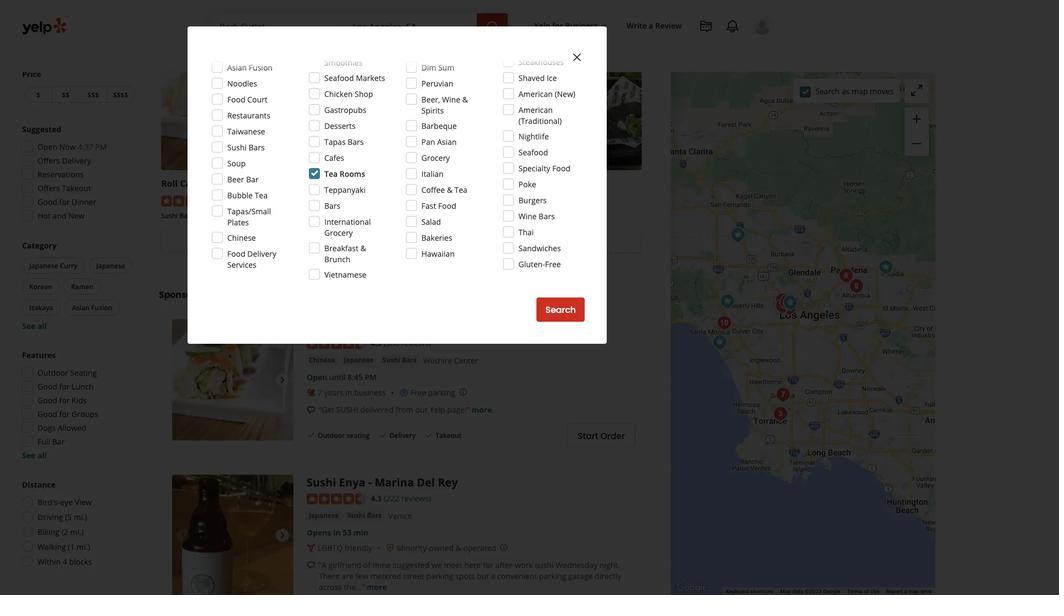 Task type: vqa. For each thing, say whether or not it's contained in the screenshot.
2nd Previous "image"
no



Task type: describe. For each thing, give the bounding box(es) containing it.
a for report
[[904, 589, 907, 595]]

16 speech v2 image
[[307, 562, 316, 570]]

open down sandwiches
[[530, 254, 550, 264]]

0 horizontal spatial roll call - koreatown image
[[172, 320, 293, 441]]

pm down tapas/small plates
[[261, 254, 273, 264]]

dinner
[[72, 197, 96, 207]]

tonkatsu house image
[[772, 295, 794, 317]]

4.6 star rating image
[[487, 196, 547, 207]]

4.3 link for (580 reviews)
[[371, 337, 382, 349]]

16 checkmark v2 image
[[379, 431, 387, 440]]

dogs allowed
[[38, 423, 86, 433]]

(2
[[61, 527, 68, 538]]

map for error
[[908, 589, 919, 595]]

mi.) for biking (2 mi.)
[[70, 527, 84, 538]]

bars down (580 reviews)
[[402, 356, 417, 365]]

until left 9:00
[[389, 254, 405, 264]]

price group
[[22, 69, 137, 105]]

food right 'specialty'
[[552, 163, 570, 173]]

(349
[[401, 195, 417, 206]]

food down noodles
[[227, 94, 245, 105]]

16 years in business v2 image
[[307, 389, 316, 397]]

sandwiches
[[518, 243, 561, 253]]

16 parking v2 image
[[399, 389, 408, 397]]

weroll nori link
[[487, 178, 539, 190]]

1 horizontal spatial fast
[[523, 211, 535, 220]]

sushi enya - marina del rey image
[[172, 475, 293, 596]]

& for owned
[[456, 543, 461, 554]]

chicken shop
[[324, 89, 373, 99]]

chinese link
[[307, 355, 337, 366]]

coffee
[[421, 185, 445, 195]]

roll
[[161, 178, 178, 190]]

projects image
[[699, 20, 713, 33]]

american (traditional)
[[518, 105, 562, 126]]

shaved
[[518, 73, 545, 83]]

bars up "min"
[[367, 511, 382, 520]]

page!"
[[447, 405, 469, 415]]

breakfast & brunch
[[324, 243, 366, 264]]

4.3 (580 reviews)
[[225, 195, 285, 206]]

bars inside juice bars & smoothies
[[343, 46, 359, 57]]

& for bars
[[361, 46, 367, 57]]

coffee & tea
[[421, 185, 467, 195]]

good for good for groups
[[38, 409, 57, 419]]

close image
[[570, 51, 584, 64]]

sushi down roll
[[161, 211, 178, 220]]

order now for weroll nori
[[542, 235, 587, 248]]

here
[[464, 560, 481, 571]]

16 speech v2 image
[[307, 406, 316, 415]]

japanese button for left japanese link
[[307, 510, 341, 521]]

izakaya
[[29, 303, 53, 312]]

16 checkmark v2 image for outdoor seating
[[307, 431, 316, 440]]

beer, wine & spirits
[[421, 94, 468, 116]]

korean button
[[22, 279, 59, 295]]

0 horizontal spatial tea
[[255, 190, 268, 200]]

more link for minority-owned & operated
[[367, 582, 387, 593]]

& for wine
[[462, 94, 468, 105]]

but
[[477, 571, 489, 582]]

(222 reviews)
[[384, 494, 431, 504]]

1 vertical spatial of
[[864, 589, 869, 595]]

japanese up ramen button
[[96, 261, 125, 270]]

53
[[343, 528, 351, 538]]

until down plates
[[226, 254, 242, 264]]

hurry curry of tokyo image
[[713, 312, 735, 335]]

chinese button
[[307, 355, 337, 366]]

fast inside the search dialog
[[421, 200, 436, 211]]

roll call - koreatown
[[161, 178, 252, 190]]

user actions element
[[525, 14, 788, 82]]

option group containing distance
[[19, 479, 137, 571]]

offers for offers delivery
[[38, 155, 60, 166]]

report
[[886, 589, 903, 595]]

moves
[[870, 86, 894, 96]]

©2023
[[805, 589, 822, 595]]

sushi up "min"
[[348, 511, 365, 520]]

mi.) for walking (1 mi.)
[[77, 542, 90, 552]]

operated
[[463, 543, 496, 554]]

weroll nori
[[487, 178, 539, 190]]

reservations
[[38, 169, 84, 180]]

1 horizontal spatial in
[[345, 388, 352, 398]]

cafes
[[324, 153, 344, 163]]

1 japanese, from the left
[[197, 211, 226, 220]]

parking down we
[[426, 571, 453, 582]]

american for american (traditional)
[[518, 105, 553, 115]]

1 horizontal spatial grocery
[[421, 153, 450, 163]]

notifications image
[[726, 20, 739, 33]]

all for category
[[37, 321, 47, 331]]

see for features
[[22, 450, 35, 461]]

1 horizontal spatial roll call - koreatown image
[[779, 292, 801, 314]]

$ button
[[24, 86, 52, 103]]

sushi bars inside the search dialog
[[227, 142, 265, 153]]

kagura image
[[769, 403, 792, 426]]

yelp inside "button"
[[534, 20, 550, 31]]

reviews) up tapas/small
[[256, 195, 285, 206]]

4.3 star rating image for (580
[[307, 338, 366, 349]]

american for american (new)
[[518, 89, 553, 99]]

chicken
[[324, 89, 353, 99]]

asian fusion button
[[65, 300, 119, 316]]

search dialog
[[0, 0, 1059, 596]]

minority-owned & operated
[[397, 543, 496, 554]]

(222
[[384, 494, 399, 504]]

del
[[417, 475, 435, 490]]

marina
[[375, 475, 414, 490]]

- for udon
[[400, 178, 403, 190]]

order for weroll nori
[[542, 235, 566, 248]]

dim
[[421, 62, 436, 73]]

new
[[68, 210, 85, 221]]

asian right the noodles,
[[384, 211, 401, 220]]

$
[[36, 90, 40, 99]]

japanese curry button
[[22, 258, 85, 274]]

asian fusion inside button
[[72, 303, 112, 312]]

& inside breakfast & brunch
[[360, 243, 366, 253]]

expand map image
[[910, 84, 923, 97]]

bars, for call
[[179, 211, 195, 220]]

hot and new
[[38, 210, 85, 221]]

0 vertical spatial chinese
[[228, 211, 252, 220]]

spots
[[455, 571, 475, 582]]

pm inside group
[[95, 141, 107, 152]]

japanese, noodles, asian fusion
[[324, 211, 423, 220]]

0 horizontal spatial japanese link
[[307, 510, 341, 521]]

suggested
[[393, 560, 429, 571]]

open until 8:30 pm
[[530, 254, 599, 264]]

1 vertical spatial 8:45
[[347, 372, 363, 383]]

see all for features
[[22, 450, 47, 461]]

1 horizontal spatial takeout
[[436, 431, 462, 440]]

bars down teppanyaki
[[324, 200, 340, 211]]

16 checkmark v2 image for takeout
[[425, 431, 433, 440]]

4
[[63, 557, 67, 567]]

katsu jin image
[[835, 265, 857, 287]]

map data ©2023 google
[[780, 589, 840, 595]]

few
[[355, 571, 368, 582]]

bakeries
[[421, 232, 452, 243]]

- for enya
[[368, 475, 372, 490]]

full bar
[[38, 437, 65, 447]]

zoom in image
[[910, 112, 923, 126]]

for inside "a girlfriend of mine suggested we meet here for after-work sushi wednesday night. there are few metered street parking spots but a convenient parking garage directly across the…"
[[483, 560, 493, 571]]

now for roll call - koreatown
[[242, 235, 261, 248]]

open up the results
[[203, 254, 224, 264]]

group containing suggested
[[19, 124, 137, 224]]

beer,
[[421, 94, 440, 105]]

see all for category
[[22, 321, 47, 331]]

2 japanese, from the left
[[324, 211, 354, 220]]

map
[[780, 589, 791, 595]]

pm right 9:00
[[425, 254, 436, 264]]

chinese inside button
[[309, 356, 335, 365]]

0 horizontal spatial in
[[333, 528, 341, 538]]

& right coffee at the top left
[[447, 185, 452, 195]]

4.3 for (222 reviews)
[[371, 494, 382, 504]]

"get sushi delivered from our yelp page!" more
[[319, 405, 492, 415]]

until left the 8:30
[[552, 254, 569, 264]]

sushi down (580 reviews)
[[382, 356, 400, 365]]

hawaiian
[[421, 248, 455, 259]]

0 vertical spatial open until 8:45 pm
[[203, 254, 273, 264]]

there
[[319, 571, 340, 582]]

and
[[53, 210, 66, 221]]

order for roll call - koreatown
[[215, 235, 240, 248]]

previous image
[[177, 374, 190, 387]]

parking up page!"
[[428, 388, 455, 398]]

order now link for weroll nori
[[487, 229, 642, 254]]

opens in 53 min
[[307, 528, 368, 538]]

16 lgbtq v2 image
[[307, 544, 316, 553]]

write a review link
[[622, 15, 686, 35]]

$$
[[62, 90, 69, 99]]

food down coffee & tea
[[438, 200, 456, 211]]

sushi
[[336, 405, 358, 415]]

steakhouses
[[518, 57, 564, 67]]

4:37
[[78, 141, 93, 152]]

1 wako donkasu image from the top
[[776, 292, 798, 314]]

(new)
[[555, 89, 575, 99]]

more link for free parking
[[471, 405, 492, 415]]

seafood for seafood
[[518, 147, 548, 157]]

(349 reviews)
[[401, 195, 448, 206]]

order now for roll call - koreatown
[[215, 235, 261, 248]]

izakaya button
[[22, 300, 60, 316]]

open up 7
[[307, 372, 327, 383]]

good for kids
[[38, 395, 87, 406]]

fast food
[[421, 200, 456, 211]]

"a
[[319, 560, 326, 571]]

open now 4:37 pm
[[38, 141, 107, 152]]

error
[[921, 589, 932, 595]]

map for moves
[[852, 86, 868, 96]]

slideshow element for 7
[[172, 320, 293, 441]]

0 vertical spatial 4.3
[[225, 195, 236, 206]]

home services
[[294, 49, 347, 59]]

view
[[75, 497, 92, 508]]

0 horizontal spatial yelp
[[430, 405, 445, 415]]

sushi bars, fast food, japanese
[[487, 211, 584, 220]]

asian down barbeque
[[437, 137, 457, 147]]

fusion inside the search dialog
[[249, 62, 273, 73]]

korean
[[29, 282, 52, 291]]

1 vertical spatial sushi bars link
[[345, 510, 384, 521]]

international grocery
[[324, 216, 371, 238]]

chinese inside the search dialog
[[227, 232, 256, 243]]

markets
[[356, 73, 385, 83]]

offers delivery
[[38, 155, 91, 166]]

bubble tea
[[227, 190, 268, 200]]

2 horizontal spatial delivery
[[390, 431, 416, 440]]

japanese button for the topmost japanese link
[[342, 355, 376, 366]]

wine bars
[[518, 211, 555, 221]]

1 horizontal spatial sushi bars
[[348, 511, 382, 520]]

sponsored results
[[159, 289, 241, 302]]

0 vertical spatial 4.3 star rating image
[[161, 196, 221, 207]]

business categories element
[[209, 40, 772, 72]]

good for dinner
[[38, 197, 96, 207]]

seafood for seafood markets
[[324, 73, 354, 83]]

japanese up the opens
[[309, 511, 339, 520]]



Task type: locate. For each thing, give the bounding box(es) containing it.
& inside beer, wine & spirits
[[462, 94, 468, 105]]

min
[[353, 528, 368, 538]]

ice
[[547, 73, 557, 83]]

1 horizontal spatial wine
[[518, 211, 537, 221]]

asian down ramen button
[[72, 303, 90, 312]]

1 horizontal spatial services
[[318, 49, 347, 59]]

1 see from the top
[[22, 321, 35, 331]]

1 horizontal spatial more link
[[471, 405, 492, 415]]

bars, for nori
[[506, 211, 521, 220]]

bars
[[343, 46, 359, 57], [348, 137, 364, 147], [249, 142, 265, 153], [324, 200, 340, 211], [539, 211, 555, 221], [402, 356, 417, 365], [367, 511, 382, 520]]

tapas bars
[[324, 137, 364, 147]]

0 horizontal spatial (580
[[238, 195, 254, 206]]

bars right tapas
[[348, 137, 364, 147]]

next image for 7
[[276, 374, 289, 387]]

for inside "button"
[[552, 20, 563, 31]]

1 horizontal spatial a
[[649, 20, 653, 31]]

minority-
[[397, 543, 429, 554]]

0 horizontal spatial order now
[[215, 235, 261, 248]]

food inside food delivery services
[[227, 248, 245, 259]]

bar down dogs allowed
[[52, 437, 65, 447]]

delivery inside food delivery services
[[247, 248, 276, 259]]

delivery for offers delivery
[[62, 155, 91, 166]]

mi.) for driving (5 mi.)
[[74, 512, 87, 523]]

1 offers from the top
[[38, 155, 60, 166]]

0 horizontal spatial fusion
[[91, 303, 112, 312]]

16 checkmark v2 image
[[307, 431, 316, 440], [425, 431, 433, 440]]

for for lunch
[[59, 381, 70, 392]]

the…"
[[344, 582, 365, 593]]

for for dinner
[[59, 197, 70, 207]]

1 horizontal spatial order
[[542, 235, 566, 248]]

1 horizontal spatial -
[[368, 475, 372, 490]]

1 next image from the top
[[276, 374, 289, 387]]

0 vertical spatial see all button
[[22, 321, 47, 331]]

sushi bars down (580 reviews)
[[382, 356, 417, 365]]

parking down sushi
[[539, 571, 566, 582]]

yelp for business button
[[530, 15, 613, 35]]

None search field
[[211, 13, 510, 40]]

more down metered
[[367, 582, 387, 593]]

search for search
[[545, 304, 576, 316]]

takeout inside group
[[62, 183, 91, 193]]

(222 reviews) link
[[384, 492, 431, 504]]

1 vertical spatial roll call - koreatown image
[[172, 320, 293, 441]]

dim sum
[[421, 62, 454, 73]]

outdoor
[[38, 368, 68, 378], [318, 431, 345, 440]]

outdoor inside group
[[38, 368, 68, 378]]

american inside american (traditional)
[[518, 105, 553, 115]]

bar for full bar
[[52, 437, 65, 447]]

marugame
[[324, 178, 372, 190]]

1 vertical spatial sushi bars
[[382, 356, 417, 365]]

2 slideshow element from the top
[[172, 475, 293, 596]]

delivery inside group
[[62, 155, 91, 166]]

1 vertical spatial 4.3 link
[[371, 492, 382, 504]]

see all button for category
[[22, 321, 47, 331]]

7 years in business
[[318, 388, 386, 398]]

sushi bars, japanese, chinese
[[161, 211, 252, 220]]

fast up the salad
[[421, 200, 436, 211]]

all for features
[[37, 450, 47, 461]]

next image for lgbtq
[[276, 529, 289, 543]]

see all button down full
[[22, 450, 47, 461]]

4.3 star rating image
[[161, 196, 221, 207], [307, 338, 366, 349], [307, 494, 366, 505]]

venice
[[388, 511, 412, 521]]

for for business
[[552, 20, 563, 31]]

seafood
[[324, 73, 354, 83], [518, 147, 548, 157]]

2 american from the top
[[518, 105, 553, 115]]

marugame udon - arcadia image
[[875, 257, 897, 279]]

1 horizontal spatial japanese button
[[307, 510, 341, 521]]

1 horizontal spatial now
[[242, 235, 261, 248]]

tea up fast food
[[454, 185, 467, 195]]

1 horizontal spatial order now link
[[487, 229, 642, 254]]

lunch
[[72, 381, 94, 392]]

previous image
[[177, 529, 190, 543]]

asian fusion inside the search dialog
[[227, 62, 273, 73]]

sushi bars link up "min"
[[345, 510, 384, 521]]

1 vertical spatial mi.)
[[70, 527, 84, 538]]

0 horizontal spatial open until 8:45 pm
[[203, 254, 273, 264]]

0 vertical spatial free
[[545, 259, 561, 269]]

1 horizontal spatial open until 8:45 pm
[[307, 372, 376, 383]]

udon
[[374, 178, 398, 190]]

2 4.3 link from the top
[[371, 492, 382, 504]]

0 horizontal spatial search
[[545, 304, 576, 316]]

roll call - koreatown link
[[161, 178, 252, 190]]

1 vertical spatial open until 8:45 pm
[[307, 372, 376, 383]]

1 american from the top
[[518, 89, 553, 99]]

4.3 left (222
[[371, 494, 382, 504]]

in
[[345, 388, 352, 398], [333, 528, 341, 538]]

bar inside the search dialog
[[246, 174, 259, 185]]

0 vertical spatial wine
[[442, 94, 460, 105]]

directions
[[388, 235, 432, 248]]

a inside write a review 'link'
[[649, 20, 653, 31]]

0 vertical spatial 4.3 link
[[371, 337, 382, 349]]

slideshow element
[[172, 320, 293, 441], [172, 475, 293, 596]]

within
[[38, 557, 61, 567]]

curry
[[60, 261, 77, 270]]

1 vertical spatial next image
[[276, 529, 289, 543]]

group containing features
[[19, 350, 137, 461]]

search image
[[486, 20, 499, 34]]

reviews) for (43 reviews)
[[577, 195, 607, 206]]

0 horizontal spatial order now link
[[161, 229, 315, 254]]

reviews) for (580 reviews)
[[401, 338, 431, 348]]

outdoor down '"get'
[[318, 431, 345, 440]]

3 good from the top
[[38, 395, 57, 406]]

now
[[59, 141, 76, 152], [242, 235, 261, 248], [568, 235, 587, 248]]

data
[[793, 589, 803, 595]]

mi.) right the (5
[[74, 512, 87, 523]]

a right report
[[904, 589, 907, 595]]

roll call - koreatown image
[[779, 292, 801, 314], [172, 320, 293, 441]]

until up years
[[329, 372, 345, 383]]

8:45
[[244, 254, 259, 264], [347, 372, 363, 383]]

delivery down the open now 4:37 pm
[[62, 155, 91, 166]]

4 good from the top
[[38, 409, 57, 419]]

0 vertical spatial see all
[[22, 321, 47, 331]]

bar for beer bar
[[246, 174, 259, 185]]

1 order now link from the left
[[161, 229, 315, 254]]

pm right the 8:30
[[588, 254, 599, 264]]

- right udon
[[400, 178, 403, 190]]

free right 16 parking v2 icon
[[410, 388, 426, 398]]

arcadia
[[405, 178, 439, 190]]

bar right beer
[[246, 174, 259, 185]]

now inside group
[[59, 141, 76, 152]]

wine right beer,
[[442, 94, 460, 105]]

0 vertical spatial next image
[[276, 374, 289, 387]]

0 vertical spatial all
[[37, 321, 47, 331]]

1 vertical spatial grocery
[[324, 228, 353, 238]]

services inside the business categories element
[[318, 49, 347, 59]]

2 wako donkasu image from the top
[[776, 296, 798, 319]]

asian fusion up noodles
[[227, 62, 273, 73]]

sushi bars down taiwanese on the left
[[227, 142, 265, 153]]

american (new)
[[518, 89, 575, 99]]

reviews) for (222 reviews)
[[401, 494, 431, 504]]

0 vertical spatial fusion
[[249, 62, 273, 73]]

2 see all button from the top
[[22, 450, 47, 461]]

1 horizontal spatial tea
[[324, 169, 338, 179]]

0 vertical spatial sushi bars link
[[380, 355, 419, 366]]

2 next image from the top
[[276, 529, 289, 543]]

japanese inside button
[[29, 261, 58, 270]]

open down suggested
[[38, 141, 57, 152]]

0 vertical spatial offers
[[38, 155, 60, 166]]

pm right 4:37
[[95, 141, 107, 152]]

wine inside beer, wine & spirits
[[442, 94, 460, 105]]

16 minority owned v2 image
[[386, 544, 394, 553]]

category
[[22, 240, 57, 251]]

16 checkmark v2 image down 16 speech v2 icon
[[307, 431, 316, 440]]

good for good for dinner
[[38, 197, 57, 207]]

after-
[[495, 560, 515, 571]]

good for lunch
[[38, 381, 94, 392]]

reviews) inside (222 reviews) 'link'
[[401, 494, 431, 504]]

0 vertical spatial grocery
[[421, 153, 450, 163]]

kingtonkatsu image
[[778, 297, 800, 319]]

good up "good for kids" at the left bottom of page
[[38, 381, 57, 392]]

opens
[[307, 528, 331, 538]]

sushi bars up "min"
[[348, 511, 382, 520]]

open inside group
[[38, 141, 57, 152]]

1 vertical spatial fast
[[523, 211, 535, 220]]

grocery
[[421, 153, 450, 163], [324, 228, 353, 238]]

noodles
[[227, 78, 257, 89]]

tea rooms
[[324, 169, 365, 179]]

now up the 8:30
[[568, 235, 587, 248]]

8:45 down plates
[[244, 254, 259, 264]]

0 horizontal spatial japanese button
[[89, 258, 132, 274]]

order now link down plates
[[161, 229, 315, 254]]

0 vertical spatial services
[[318, 49, 347, 59]]

1 horizontal spatial outdoor
[[318, 431, 345, 440]]

bar inside group
[[52, 437, 65, 447]]

wako donkasu image
[[776, 292, 798, 314], [776, 296, 798, 319]]

0 vertical spatial search
[[815, 86, 840, 96]]

pm up business
[[365, 372, 376, 383]]

next image
[[276, 374, 289, 387], [276, 529, 289, 543]]

in right years
[[345, 388, 352, 398]]

1 see all button from the top
[[22, 321, 47, 331]]

for down good for lunch
[[59, 395, 70, 406]]

seafood up chicken
[[324, 73, 354, 83]]

1 vertical spatial free
[[410, 388, 426, 398]]

juice bars & smoothies
[[324, 46, 367, 68]]

get directions link
[[324, 229, 479, 254]]

wednesday
[[556, 560, 598, 571]]

0 horizontal spatial more
[[367, 582, 387, 593]]

0 vertical spatial a
[[649, 20, 653, 31]]

desserts
[[324, 121, 356, 131]]

ramen
[[71, 282, 93, 291]]

0 vertical spatial delivery
[[62, 155, 91, 166]]

0 horizontal spatial bars,
[[179, 211, 195, 220]]

terms
[[847, 589, 862, 595]]

for up but
[[483, 560, 493, 571]]

japanese button up ramen
[[89, 258, 132, 274]]

american
[[518, 89, 553, 99], [518, 105, 553, 115]]

chinese
[[228, 211, 252, 220], [227, 232, 256, 243], [309, 356, 335, 365]]

fusion down (349
[[403, 211, 423, 220]]

search inside search button
[[545, 304, 576, 316]]

japanese link up 7 years in business
[[342, 355, 376, 366]]

& up smoothies
[[361, 46, 367, 57]]

1 horizontal spatial fusion
[[249, 62, 273, 73]]

1 vertical spatial in
[[333, 528, 341, 538]]

biking
[[38, 527, 59, 538]]

asian inside asian fusion button
[[72, 303, 90, 312]]

for down offers takeout
[[59, 197, 70, 207]]

1 vertical spatial japanese button
[[342, 355, 376, 366]]

2 horizontal spatial fusion
[[403, 211, 423, 220]]

all down izakaya button
[[37, 321, 47, 331]]

2 see all from the top
[[22, 450, 47, 461]]

a for write
[[649, 20, 653, 31]]

good for good for kids
[[38, 395, 57, 406]]

use
[[870, 589, 880, 595]]

sushi bars button for sushi bars link to the top
[[380, 355, 419, 366]]

0 vertical spatial japanese link
[[342, 355, 376, 366]]

map region
[[574, 52, 998, 596]]

japanese down (43
[[556, 211, 584, 220]]

search left as
[[815, 86, 840, 96]]

japanese button up the opens
[[307, 510, 341, 521]]

zoom out image
[[910, 137, 923, 150]]

2 order now link from the left
[[487, 229, 642, 254]]

1 horizontal spatial (580
[[384, 338, 399, 348]]

work
[[515, 560, 533, 571]]

food
[[227, 94, 245, 105], [552, 163, 570, 173], [438, 200, 456, 211], [227, 248, 245, 259]]

search as map moves
[[815, 86, 894, 96]]

24 chevron down v2 image
[[349, 48, 363, 61]]

1 vertical spatial asian fusion
[[72, 303, 112, 312]]

free
[[545, 259, 561, 269], [410, 388, 426, 398]]

offers for offers takeout
[[38, 183, 60, 193]]

for for groups
[[59, 409, 70, 419]]

japanese, down 3.9 star rating 'image'
[[324, 211, 354, 220]]

dogs
[[38, 423, 56, 433]]

free inside the search dialog
[[545, 259, 561, 269]]

reviews) inside (580 reviews) link
[[401, 338, 431, 348]]

business
[[354, 388, 386, 398]]

0 horizontal spatial 8:45
[[244, 254, 259, 264]]

order now down plates
[[215, 235, 261, 248]]

now up offers delivery
[[59, 141, 76, 152]]

1 vertical spatial 4.3
[[371, 338, 382, 348]]

2 offers from the top
[[38, 183, 60, 193]]

reviews) for (349 reviews)
[[419, 195, 448, 206]]

king donkatsu image
[[772, 290, 794, 312]]

kagura gardena image
[[772, 384, 794, 406]]

sushi bars link
[[380, 355, 419, 366], [345, 510, 384, 521]]

see up distance
[[22, 450, 35, 461]]

1 vertical spatial sushi bars button
[[345, 510, 384, 521]]

italian
[[421, 169, 444, 179]]

wilshire
[[423, 355, 452, 366]]

0 horizontal spatial a
[[491, 571, 495, 582]]

of inside "a girlfriend of mine suggested we meet here for after-work sushi wednesday night. there are few metered street parking spots but a convenient parking garage directly across the…"
[[363, 560, 371, 571]]

sushi bars button for the bottom sushi bars link
[[345, 510, 384, 521]]

distance
[[22, 480, 56, 490]]

group
[[905, 108, 929, 156], [19, 124, 137, 224], [20, 240, 137, 331], [19, 350, 137, 461]]

1 slideshow element from the top
[[172, 320, 293, 441]]

group containing category
[[20, 240, 137, 331]]

outdoor for outdoor seating
[[318, 431, 345, 440]]

smoothies
[[324, 57, 363, 68]]

2 bars, from the left
[[506, 211, 521, 220]]

sushi up soup
[[227, 142, 247, 153]]

delivery for food delivery services
[[247, 248, 276, 259]]

for left business
[[552, 20, 563, 31]]

international
[[324, 216, 371, 227]]

2 horizontal spatial tea
[[454, 185, 467, 195]]

0 vertical spatial more
[[471, 405, 492, 415]]

0 vertical spatial seafood
[[324, 73, 354, 83]]

1 horizontal spatial 8:45
[[347, 372, 363, 383]]

spirits
[[421, 105, 444, 116]]

japanese up 7 years in business
[[344, 356, 374, 365]]

0 vertical spatial fast
[[421, 200, 436, 211]]

0 vertical spatial american
[[518, 89, 553, 99]]

order up open until 8:30 pm
[[542, 235, 566, 248]]

4.3 star rating image up 'chinese' link
[[307, 338, 366, 349]]

order now link up open until 8:30 pm
[[487, 229, 642, 254]]

nori
[[520, 178, 539, 190]]

0 horizontal spatial seafood
[[324, 73, 354, 83]]

american up (traditional)
[[518, 105, 553, 115]]

call
[[180, 178, 196, 190]]

reviews) down coffee at the top left
[[419, 195, 448, 206]]

sushi enya - marina del rey image
[[709, 332, 731, 354]]

fast down burgers
[[523, 211, 535, 220]]

2 vertical spatial chinese
[[309, 356, 335, 365]]

1 order now from the left
[[215, 235, 261, 248]]

kazuki sushi image
[[727, 224, 749, 246]]

kyoto gyukatsu image
[[846, 276, 868, 298]]

see all down izakaya button
[[22, 321, 47, 331]]

see for category
[[22, 321, 35, 331]]

2 vertical spatial fusion
[[91, 303, 112, 312]]

1 horizontal spatial japanese,
[[324, 211, 354, 220]]

0 horizontal spatial asian fusion
[[72, 303, 112, 312]]

(580
[[238, 195, 254, 206], [384, 338, 399, 348]]

2 vertical spatial sushi bars
[[348, 511, 382, 520]]

0 horizontal spatial order
[[215, 235, 240, 248]]

1 4.3 link from the top
[[371, 337, 382, 349]]

1 horizontal spatial asian fusion
[[227, 62, 273, 73]]

1 vertical spatial slideshow element
[[172, 475, 293, 596]]

2 horizontal spatial sushi bars
[[382, 356, 417, 365]]

1 bars, from the left
[[179, 211, 195, 220]]

price
[[22, 69, 41, 79]]

good for good for lunch
[[38, 381, 57, 392]]

google image
[[673, 581, 710, 596]]

more link right page!"
[[471, 405, 492, 415]]

ramen button
[[64, 279, 101, 295]]

(580 reviews)
[[384, 338, 431, 348]]

sushi inside the search dialog
[[227, 142, 247, 153]]

2 vertical spatial japanese button
[[307, 510, 341, 521]]

2 all from the top
[[37, 450, 47, 461]]

8:45 up 7 years in business
[[347, 372, 363, 383]]

2 vertical spatial 4.3
[[371, 494, 382, 504]]

bars down burgers
[[539, 211, 555, 221]]

takeout down page!"
[[436, 431, 462, 440]]

2 good from the top
[[38, 381, 57, 392]]

open until 8:45 pm down plates
[[203, 254, 273, 264]]

shaved ice
[[518, 73, 557, 83]]

juice
[[324, 46, 341, 57]]

0 horizontal spatial more link
[[367, 582, 387, 593]]

more right page!"
[[471, 405, 492, 415]]

a inside "a girlfriend of mine suggested we meet here for after-work sushi wednesday night. there are few metered street parking spots but a convenient parking garage directly across the…"
[[491, 571, 495, 582]]

0 vertical spatial (580
[[238, 195, 254, 206]]

good up dogs
[[38, 409, 57, 419]]

4.3 link left (580 reviews) link
[[371, 337, 382, 349]]

& inside juice bars & smoothies
[[361, 46, 367, 57]]

map right as
[[852, 86, 868, 96]]

option group
[[19, 479, 137, 571]]

reviews)
[[256, 195, 285, 206], [419, 195, 448, 206], [577, 195, 607, 206], [401, 338, 431, 348], [401, 494, 431, 504]]

full
[[38, 437, 50, 447]]

marugame udon - arcadia
[[324, 178, 439, 190]]

3.9 star rating image
[[324, 196, 384, 207]]

fusion inside button
[[91, 303, 112, 312]]

outdoor for outdoor seating
[[38, 368, 68, 378]]

offers down reservations
[[38, 183, 60, 193]]

4.3 star rating image down call
[[161, 196, 221, 207]]

1 vertical spatial japanese link
[[307, 510, 341, 521]]

for down "good for kids" at the left bottom of page
[[59, 409, 70, 419]]

yelp for business
[[534, 20, 598, 31]]

services inside food delivery services
[[227, 260, 256, 270]]

bars down taiwanese on the left
[[249, 142, 265, 153]]

0 vertical spatial asian fusion
[[227, 62, 273, 73]]

for for kids
[[59, 395, 70, 406]]

1 horizontal spatial delivery
[[247, 248, 276, 259]]

2 vertical spatial 4.3 star rating image
[[307, 494, 366, 505]]

of left use
[[864, 589, 869, 595]]

info icon image
[[459, 388, 467, 397], [459, 388, 467, 397], [500, 544, 508, 552], [500, 544, 508, 552]]

2 order now from the left
[[542, 235, 587, 248]]

mi.) right (2
[[70, 527, 84, 538]]

fusion up noodles
[[249, 62, 273, 73]]

chinese up 7
[[309, 356, 335, 365]]

2 horizontal spatial -
[[400, 178, 403, 190]]

1 vertical spatial more
[[367, 582, 387, 593]]

1 good from the top
[[38, 197, 57, 207]]

1 all from the top
[[37, 321, 47, 331]]

16 chevron down v2 image
[[600, 21, 609, 30]]

see all button for features
[[22, 450, 47, 461]]

(traditional)
[[518, 116, 562, 126]]

see all button down izakaya button
[[22, 321, 47, 331]]

1 16 checkmark v2 image from the left
[[307, 431, 316, 440]]

0 vertical spatial roll call - koreatown image
[[779, 292, 801, 314]]

2 see from the top
[[22, 450, 35, 461]]

1 vertical spatial services
[[227, 260, 256, 270]]

now up food delivery services
[[242, 235, 261, 248]]

seating
[[70, 368, 97, 378]]

search down gluten-free
[[545, 304, 576, 316]]

1 vertical spatial fusion
[[403, 211, 423, 220]]

slideshow element for lgbtq
[[172, 475, 293, 596]]

for up "good for kids" at the left bottom of page
[[59, 381, 70, 392]]

all down full
[[37, 450, 47, 461]]

now for weroll nori
[[568, 235, 587, 248]]

1 horizontal spatial seafood
[[518, 147, 548, 157]]

1 vertical spatial 4.3 star rating image
[[307, 338, 366, 349]]

map left error
[[908, 589, 919, 595]]

0 horizontal spatial japanese,
[[197, 211, 226, 220]]

tea down cafes
[[324, 169, 338, 179]]

reviews) up wilshire
[[401, 338, 431, 348]]

marugame udon - arcadia link
[[324, 178, 439, 190]]

search for search as map moves
[[815, 86, 840, 96]]

1 vertical spatial outdoor
[[318, 431, 345, 440]]

order down plates
[[215, 235, 240, 248]]

1 vertical spatial see all
[[22, 450, 47, 461]]

breakfast
[[324, 243, 358, 253]]

weroll nori image
[[716, 291, 739, 313]]

4.3 for (580 reviews)
[[371, 338, 382, 348]]

grocery inside the international grocery
[[324, 228, 353, 238]]

japanese button up 7 years in business
[[342, 355, 376, 366]]

asian up noodles
[[227, 62, 247, 73]]

1 vertical spatial yelp
[[430, 405, 445, 415]]

- for call
[[199, 178, 202, 190]]

1 vertical spatial see all button
[[22, 450, 47, 461]]

(580 up 16 parking v2 icon
[[384, 338, 399, 348]]

order now link for roll call - koreatown
[[161, 229, 315, 254]]

sushi down 4.6 star rating 'image'
[[487, 211, 504, 220]]

keyboard
[[726, 589, 749, 595]]

2 16 checkmark v2 image from the left
[[425, 431, 433, 440]]

2 horizontal spatial order
[[600, 430, 625, 442]]

4.3 link for (222 reviews)
[[371, 492, 382, 504]]

0 horizontal spatial free
[[410, 388, 426, 398]]

from
[[396, 405, 413, 415]]

bird's-
[[38, 497, 60, 508]]

blocks
[[69, 557, 92, 567]]

sushi left enya
[[307, 475, 336, 490]]

1 vertical spatial american
[[518, 105, 553, 115]]

4.3 star rating image for (222
[[307, 494, 366, 505]]

free parking
[[410, 388, 455, 398]]

1 see all from the top
[[22, 321, 47, 331]]

report a map error
[[886, 589, 932, 595]]

offers up reservations
[[38, 155, 60, 166]]



